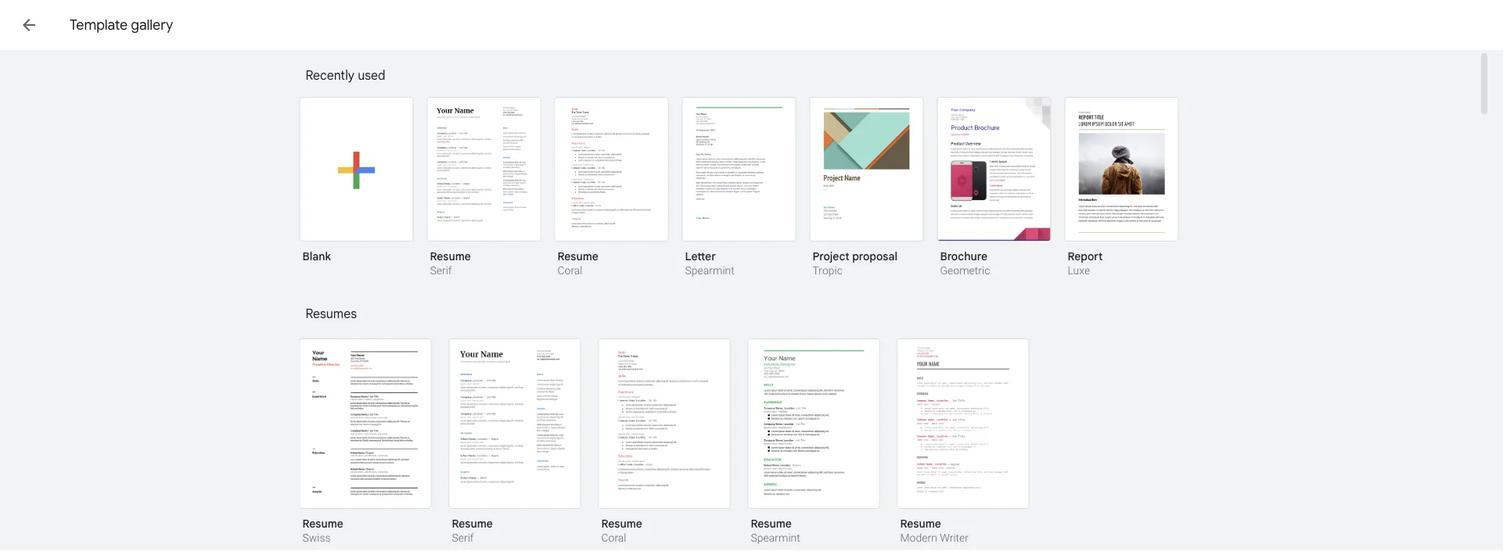 Task type: describe. For each thing, give the bounding box(es) containing it.
recently
[[306, 67, 355, 83]]

letter option
[[682, 97, 796, 279]]

recently used list box
[[299, 94, 1199, 298]]

spearmint for recently used
[[685, 265, 735, 277]]

writer
[[940, 532, 969, 545]]

docs
[[88, 15, 126, 36]]

serif for recently used
[[430, 265, 452, 277]]

resume modern writer
[[900, 517, 969, 545]]

resume inside resume modern writer
[[900, 517, 941, 531]]

brochure
[[940, 250, 988, 263]]

spearmint for resumes
[[751, 532, 800, 545]]

resumes list box
[[299, 339, 1199, 552]]

resume swiss
[[302, 517, 343, 545]]

resume serif for recently used
[[430, 250, 471, 277]]

gallery
[[131, 16, 173, 34]]

report option
[[1065, 97, 1179, 279]]

project proposal option
[[810, 97, 924, 279]]

letter
[[685, 250, 716, 263]]

luxe
[[1068, 265, 1090, 277]]

blank
[[302, 250, 331, 263]]

coral for resumes
[[601, 532, 627, 545]]

swiss
[[302, 532, 331, 545]]

modern
[[900, 532, 937, 545]]

docs link
[[50, 9, 126, 44]]

coral for recently used
[[558, 265, 583, 277]]

report
[[1068, 250, 1103, 263]]

resume spearmint
[[751, 517, 800, 545]]

tropic
[[813, 265, 843, 277]]

template gallery
[[70, 16, 173, 34]]

recently used
[[306, 67, 386, 83]]

geometric
[[940, 265, 990, 277]]

brochure option
[[937, 97, 1051, 279]]

resume coral for recently used
[[558, 250, 599, 277]]

proposal
[[852, 250, 898, 263]]



Task type: vqa. For each thing, say whether or not it's contained in the screenshot.
Photo album's Owned by me element
no



Task type: locate. For each thing, give the bounding box(es) containing it.
serif
[[430, 265, 452, 277], [452, 532, 474, 545]]

template
[[70, 16, 128, 34]]

choose template dialog dialog
[[0, 0, 1503, 552]]

resume coral inside the 'resumes' list box
[[601, 517, 642, 545]]

coral
[[558, 265, 583, 277], [601, 532, 627, 545]]

serif inside recently used 'list box'
[[430, 265, 452, 277]]

1 vertical spatial serif
[[452, 532, 474, 545]]

serif for resumes
[[452, 532, 474, 545]]

serif inside the 'resumes' list box
[[452, 532, 474, 545]]

letter spearmint
[[685, 250, 735, 277]]

spearmint inside the 'resumes' list box
[[751, 532, 800, 545]]

0 vertical spatial resume serif
[[430, 250, 471, 277]]

resume option
[[427, 97, 541, 279], [554, 97, 669, 279], [299, 339, 432, 547], [449, 339, 581, 547], [598, 339, 731, 547], [748, 339, 880, 547], [897, 339, 1030, 547]]

1 horizontal spatial coral
[[601, 532, 627, 545]]

resume serif inside recently used 'list box'
[[430, 250, 471, 277]]

1 vertical spatial spearmint
[[751, 532, 800, 545]]

1 vertical spatial resume coral
[[601, 517, 642, 545]]

0 vertical spatial resume coral
[[558, 250, 599, 277]]

spearmint
[[685, 265, 735, 277], [751, 532, 800, 545]]

resume serif for resumes
[[452, 517, 493, 545]]

resume serif inside the 'resumes' list box
[[452, 517, 493, 545]]

1 vertical spatial coral
[[601, 532, 627, 545]]

resume inside resume spearmint
[[751, 517, 792, 531]]

1 horizontal spatial resume coral
[[601, 517, 642, 545]]

0 horizontal spatial spearmint
[[685, 265, 735, 277]]

report luxe
[[1068, 250, 1103, 277]]

resume
[[430, 250, 471, 263], [558, 250, 599, 263], [302, 517, 343, 531], [452, 517, 493, 531], [601, 517, 642, 531], [751, 517, 792, 531], [900, 517, 941, 531]]

resume serif
[[430, 250, 471, 277], [452, 517, 493, 545]]

spearmint inside letter option
[[685, 265, 735, 277]]

0 horizontal spatial coral
[[558, 265, 583, 277]]

resume coral for resumes
[[601, 517, 642, 545]]

1 vertical spatial resume serif
[[452, 517, 493, 545]]

resume coral
[[558, 250, 599, 277], [601, 517, 642, 545]]

coral inside the 'resumes' list box
[[601, 532, 627, 545]]

used
[[358, 67, 386, 83]]

brochure geometric
[[940, 250, 990, 277]]

0 vertical spatial coral
[[558, 265, 583, 277]]

1 horizontal spatial spearmint
[[751, 532, 800, 545]]

0 vertical spatial serif
[[430, 265, 452, 277]]

0 horizontal spatial resume coral
[[558, 250, 599, 277]]

project proposal tropic
[[813, 250, 898, 277]]

resume coral inside recently used 'list box'
[[558, 250, 599, 277]]

resumes
[[306, 306, 357, 322]]

0 vertical spatial spearmint
[[685, 265, 735, 277]]

blank option
[[299, 97, 414, 275]]

project
[[813, 250, 850, 263]]

coral inside recently used 'list box'
[[558, 265, 583, 277]]



